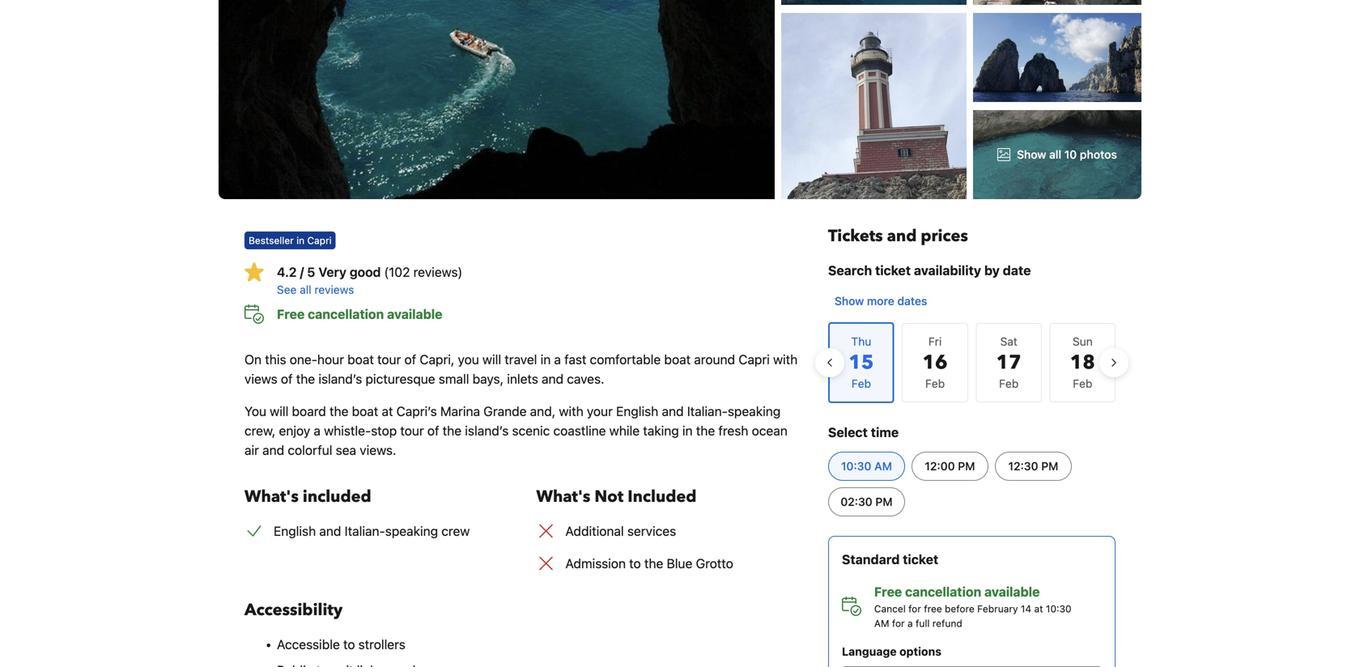 Task type: vqa. For each thing, say whether or not it's contained in the screenshot.
On this one-hour boat tour of Capri, you will travel in a fast comfortable boat around Capri with views of the island's picturesque small bays, inlets and caves.
yes



Task type: describe. For each thing, give the bounding box(es) containing it.
february
[[977, 603, 1018, 614]]

feb for 18
[[1073, 377, 1092, 390]]

while
[[609, 423, 640, 438]]

18
[[1070, 349, 1095, 376]]

photos
[[1080, 148, 1117, 161]]

travel
[[505, 352, 537, 367]]

picturesque
[[366, 371, 435, 387]]

search
[[828, 263, 872, 278]]

one-
[[290, 352, 317, 367]]

italian- inside you will board the boat at capri's marina grande and, with your english and italian-speaking crew, enjoy a whistle-stop tour of the island's scenic coastline while taking in the fresh ocean air and colorful sea views.
[[687, 404, 728, 419]]

4.2
[[277, 264, 297, 280]]

the left fresh
[[696, 423, 715, 438]]

02:30 pm
[[841, 495, 893, 508]]

bestseller
[[249, 235, 294, 246]]

coastline
[[553, 423, 606, 438]]

island's inside on this one-hour boat tour of capri, you will travel in a fast comfortable boat around capri with views of the island's picturesque small bays, inlets and caves.
[[318, 371, 362, 387]]

ocean
[[752, 423, 788, 438]]

date
[[1003, 263, 1031, 278]]

scenic
[[512, 423, 550, 438]]

on
[[244, 352, 262, 367]]

what's not included
[[536, 486, 697, 508]]

cancellation for free cancellation available
[[308, 306, 384, 322]]

refund
[[932, 618, 962, 629]]

tickets and prices
[[828, 225, 968, 247]]

show more dates
[[835, 294, 927, 308]]

show for show more dates
[[835, 294, 864, 308]]

on this one-hour boat tour of capri, you will travel in a fast comfortable boat around capri with views of the island's picturesque small bays, inlets and caves.
[[244, 352, 798, 387]]

fresh
[[718, 423, 748, 438]]

feb for 16
[[925, 377, 945, 390]]

sun
[[1073, 335, 1093, 348]]

to for admission
[[629, 556, 641, 571]]

additional
[[565, 523, 624, 539]]

a inside you will board the boat at capri's marina grande and, with your english and italian-speaking crew, enjoy a whistle-stop tour of the island's scenic coastline while taking in the fresh ocean air and colorful sea views.
[[314, 423, 321, 438]]

english and italian-speaking crew
[[274, 523, 470, 539]]

free for free cancellation available cancel for free before february 14 at 10:30 am for a full refund
[[874, 584, 902, 599]]

12:00
[[925, 459, 955, 473]]

sun 18 feb
[[1070, 335, 1095, 390]]

available for free cancellation available
[[387, 306, 442, 322]]

free
[[924, 603, 942, 614]]

and up taking
[[662, 404, 684, 419]]

will inside on this one-hour boat tour of capri, you will travel in a fast comfortable boat around capri with views of the island's picturesque small bays, inlets and caves.
[[482, 352, 501, 367]]

0 horizontal spatial english
[[274, 523, 316, 539]]

show all 10 photos
[[1017, 148, 1117, 161]]

english inside you will board the boat at capri's marina grande and, with your english and italian-speaking crew, enjoy a whistle-stop tour of the island's scenic coastline while taking in the fresh ocean air and colorful sea views.
[[616, 404, 658, 419]]

comfortable
[[590, 352, 661, 367]]

to for accessible
[[343, 637, 355, 652]]

crew,
[[244, 423, 276, 438]]

crew
[[441, 523, 470, 539]]

capri inside on this one-hour boat tour of capri, you will travel in a fast comfortable boat around capri with views of the island's picturesque small bays, inlets and caves.
[[739, 352, 770, 367]]

pm for 12:00 pm
[[958, 459, 975, 473]]

included
[[303, 486, 371, 508]]

and,
[[530, 404, 556, 419]]

0 vertical spatial for
[[908, 603, 921, 614]]

you will board the boat at capri's marina grande and, with your english and italian-speaking crew, enjoy a whistle-stop tour of the island's scenic coastline while taking in the fresh ocean air and colorful sea views.
[[244, 404, 788, 458]]

/
[[300, 264, 304, 280]]

enjoy
[[279, 423, 310, 438]]

of inside you will board the boat at capri's marina grande and, with your english and italian-speaking crew, enjoy a whistle-stop tour of the island's scenic coastline while taking in the fresh ocean air and colorful sea views.
[[427, 423, 439, 438]]

0 horizontal spatial of
[[281, 371, 293, 387]]

what's for what's not included
[[536, 486, 590, 508]]

available for free cancellation available cancel for free before february 14 at 10:30 am for a full refund
[[984, 584, 1040, 599]]

grotto
[[696, 556, 733, 571]]

sea
[[336, 442, 356, 458]]

14
[[1021, 603, 1032, 614]]

availability
[[914, 263, 981, 278]]

more
[[867, 294, 894, 308]]

0 vertical spatial capri
[[307, 235, 332, 246]]

the inside on this one-hour boat tour of capri, you will travel in a fast comfortable boat around capri with views of the island's picturesque small bays, inlets and caves.
[[296, 371, 315, 387]]

show more dates button
[[828, 287, 934, 316]]

tour inside you will board the boat at capri's marina grande and, with your english and italian-speaking crew, enjoy a whistle-stop tour of the island's scenic coastline while taking in the fresh ocean air and colorful sea views.
[[400, 423, 424, 438]]

full
[[916, 618, 930, 629]]

bestseller in capri
[[249, 235, 332, 246]]

language
[[842, 645, 897, 658]]

in inside on this one-hour boat tour of capri, you will travel in a fast comfortable boat around capri with views of the island's picturesque small bays, inlets and caves.
[[540, 352, 551, 367]]

standard
[[842, 552, 900, 567]]

very
[[318, 264, 346, 280]]

fri 16 feb
[[923, 335, 948, 390]]

language options
[[842, 645, 941, 658]]

4.2 / 5 very good (102 reviews) see all reviews
[[277, 264, 463, 296]]

free for free cancellation available
[[277, 306, 305, 322]]

the left blue on the bottom of the page
[[644, 556, 663, 571]]

stop
[[371, 423, 397, 438]]

fast
[[564, 352, 586, 367]]

fri
[[928, 335, 942, 348]]

12:00 pm
[[925, 459, 975, 473]]

board
[[292, 404, 326, 419]]

12:30 pm
[[1008, 459, 1058, 473]]

ticket for standard
[[903, 552, 938, 567]]

free cancellation available cancel for free before february 14 at 10:30 am for a full refund
[[874, 584, 1072, 629]]

pm for 02:30 pm
[[875, 495, 893, 508]]

feb for 17
[[999, 377, 1019, 390]]

1 horizontal spatial of
[[404, 352, 416, 367]]

17
[[996, 349, 1021, 376]]

you
[[458, 352, 479, 367]]



Task type: locate. For each thing, give the bounding box(es) containing it.
admission
[[565, 556, 626, 571]]

will
[[482, 352, 501, 367], [270, 404, 289, 419]]

pm right 12:30
[[1041, 459, 1058, 473]]

0 horizontal spatial island's
[[318, 371, 362, 387]]

1 horizontal spatial capri
[[739, 352, 770, 367]]

1 horizontal spatial a
[[554, 352, 561, 367]]

0 vertical spatial in
[[296, 235, 305, 246]]

show left 10
[[1017, 148, 1046, 161]]

1 vertical spatial cancellation
[[905, 584, 981, 599]]

italian-
[[687, 404, 728, 419], [345, 523, 385, 539]]

1 vertical spatial tour
[[400, 423, 424, 438]]

available down (102
[[387, 306, 442, 322]]

0 vertical spatial 10:30
[[841, 459, 871, 473]]

ticket
[[875, 263, 911, 278], [903, 552, 938, 567]]

cancellation up free
[[905, 584, 981, 599]]

1 vertical spatial for
[[892, 618, 905, 629]]

of up picturesque in the bottom of the page
[[404, 352, 416, 367]]

to
[[629, 556, 641, 571], [343, 637, 355, 652]]

capri right around
[[739, 352, 770, 367]]

free up the cancel
[[874, 584, 902, 599]]

bays,
[[473, 371, 504, 387]]

0 vertical spatial cancellation
[[308, 306, 384, 322]]

in right taking
[[682, 423, 693, 438]]

cancellation for free cancellation available cancel for free before february 14 at 10:30 am for a full refund
[[905, 584, 981, 599]]

boat for you will board the boat at capri's marina grande and, with your english and italian-speaking crew, enjoy a whistle-stop tour of the island's scenic coastline while taking in the fresh ocean air and colorful sea views.
[[352, 404, 378, 419]]

2 horizontal spatial a
[[907, 618, 913, 629]]

tickets
[[828, 225, 883, 247]]

will up bays,
[[482, 352, 501, 367]]

will right you in the bottom of the page
[[270, 404, 289, 419]]

0 horizontal spatial feb
[[925, 377, 945, 390]]

0 horizontal spatial cancellation
[[308, 306, 384, 322]]

taking
[[643, 423, 679, 438]]

2 vertical spatial a
[[907, 618, 913, 629]]

2 horizontal spatial pm
[[1041, 459, 1058, 473]]

around
[[694, 352, 735, 367]]

2 feb from the left
[[999, 377, 1019, 390]]

island's
[[318, 371, 362, 387], [465, 423, 509, 438]]

the down marina
[[443, 423, 462, 438]]

am
[[874, 459, 892, 473], [874, 618, 889, 629]]

island's down hour
[[318, 371, 362, 387]]

for
[[908, 603, 921, 614], [892, 618, 905, 629]]

with inside you will board the boat at capri's marina grande and, with your english and italian-speaking crew, enjoy a whistle-stop tour of the island's scenic coastline while taking in the fresh ocean air and colorful sea views.
[[559, 404, 583, 419]]

1 vertical spatial ticket
[[903, 552, 938, 567]]

to left strollers
[[343, 637, 355, 652]]

0 horizontal spatial all
[[300, 283, 311, 296]]

2 vertical spatial in
[[682, 423, 693, 438]]

additional services
[[565, 523, 676, 539]]

0 horizontal spatial show
[[835, 294, 864, 308]]

services
[[627, 523, 676, 539]]

1 vertical spatial of
[[281, 371, 293, 387]]

pm right the 02:30 on the right of the page
[[875, 495, 893, 508]]

16
[[923, 349, 948, 376]]

1 vertical spatial will
[[270, 404, 289, 419]]

feb down 18
[[1073, 377, 1092, 390]]

in right bestseller
[[296, 235, 305, 246]]

1 horizontal spatial 10:30
[[1046, 603, 1072, 614]]

10:30 am
[[841, 459, 892, 473]]

select time
[[828, 425, 899, 440]]

time
[[871, 425, 899, 440]]

see all reviews button
[[277, 282, 802, 298]]

5
[[307, 264, 315, 280]]

admission to the blue grotto
[[565, 556, 733, 571]]

1 horizontal spatial speaking
[[728, 404, 781, 419]]

1 vertical spatial capri
[[739, 352, 770, 367]]

free cancellation available
[[277, 306, 442, 322]]

speaking inside you will board the boat at capri's marina grande and, with your english and italian-speaking crew, enjoy a whistle-stop tour of the island's scenic coastline while taking in the fresh ocean air and colorful sea views.
[[728, 404, 781, 419]]

and down included
[[319, 523, 341, 539]]

prices
[[921, 225, 968, 247]]

region
[[815, 316, 1129, 410]]

02:30
[[841, 495, 872, 508]]

0 vertical spatial ticket
[[875, 263, 911, 278]]

at inside you will board the boat at capri's marina grande and, with your english and italian-speaking crew, enjoy a whistle-stop tour of the island's scenic coastline while taking in the fresh ocean air and colorful sea views.
[[382, 404, 393, 419]]

feb down 17
[[999, 377, 1019, 390]]

what's
[[244, 486, 299, 508], [536, 486, 590, 508]]

(102
[[384, 264, 410, 280]]

feb
[[925, 377, 945, 390], [999, 377, 1019, 390], [1073, 377, 1092, 390]]

cancel
[[874, 603, 906, 614]]

all inside the '4.2 / 5 very good (102 reviews) see all reviews'
[[300, 283, 311, 296]]

0 horizontal spatial to
[[343, 637, 355, 652]]

select
[[828, 425, 868, 440]]

0 horizontal spatial a
[[314, 423, 321, 438]]

0 vertical spatial free
[[277, 306, 305, 322]]

english up the while
[[616, 404, 658, 419]]

show inside button
[[835, 294, 864, 308]]

0 vertical spatial island's
[[318, 371, 362, 387]]

10
[[1064, 148, 1077, 161]]

0 vertical spatial of
[[404, 352, 416, 367]]

grande
[[483, 404, 527, 419]]

island's inside you will board the boat at capri's marina grande and, with your english and italian-speaking crew, enjoy a whistle-stop tour of the island's scenic coastline while taking in the fresh ocean air and colorful sea views.
[[465, 423, 509, 438]]

1 horizontal spatial will
[[482, 352, 501, 367]]

with up coastline
[[559, 404, 583, 419]]

and left prices
[[887, 225, 917, 247]]

1 vertical spatial with
[[559, 404, 583, 419]]

colorful
[[288, 442, 332, 458]]

capri,
[[420, 352, 454, 367]]

small
[[439, 371, 469, 387]]

boat left around
[[664, 352, 691, 367]]

1 horizontal spatial island's
[[465, 423, 509, 438]]

0 vertical spatial a
[[554, 352, 561, 367]]

before
[[945, 603, 974, 614]]

speaking left crew
[[385, 523, 438, 539]]

1 horizontal spatial pm
[[958, 459, 975, 473]]

0 horizontal spatial free
[[277, 306, 305, 322]]

3 feb from the left
[[1073, 377, 1092, 390]]

1 horizontal spatial cancellation
[[905, 584, 981, 599]]

all down the /
[[300, 283, 311, 296]]

reviews)
[[413, 264, 463, 280]]

1 vertical spatial free
[[874, 584, 902, 599]]

1 vertical spatial at
[[1034, 603, 1043, 614]]

0 horizontal spatial pm
[[875, 495, 893, 508]]

1 vertical spatial to
[[343, 637, 355, 652]]

feb inside fri 16 feb
[[925, 377, 945, 390]]

10:30 right the 14
[[1046, 603, 1072, 614]]

0 horizontal spatial italian-
[[345, 523, 385, 539]]

island's down grande
[[465, 423, 509, 438]]

ticket right 'standard'
[[903, 552, 938, 567]]

at inside free cancellation available cancel for free before february 14 at 10:30 am for a full refund
[[1034, 603, 1043, 614]]

tour
[[377, 352, 401, 367], [400, 423, 424, 438]]

all left 10
[[1049, 148, 1061, 161]]

1 horizontal spatial italian-
[[687, 404, 728, 419]]

show for show all 10 photos
[[1017, 148, 1046, 161]]

italian- up fresh
[[687, 404, 728, 419]]

and right the inlets
[[542, 371, 564, 387]]

tour inside on this one-hour boat tour of capri, you will travel in a fast comfortable boat around capri with views of the island's picturesque small bays, inlets and caves.
[[377, 352, 401, 367]]

0 horizontal spatial speaking
[[385, 523, 438, 539]]

2 what's from the left
[[536, 486, 590, 508]]

0 vertical spatial available
[[387, 306, 442, 322]]

with inside on this one-hour boat tour of capri, you will travel in a fast comfortable boat around capri with views of the island's picturesque small bays, inlets and caves.
[[773, 352, 798, 367]]

will inside you will board the boat at capri's marina grande and, with your english and italian-speaking crew, enjoy a whistle-stop tour of the island's scenic coastline while taking in the fresh ocean air and colorful sea views.
[[270, 404, 289, 419]]

dates
[[897, 294, 927, 308]]

views.
[[360, 442, 396, 458]]

good
[[350, 264, 381, 280]]

of
[[404, 352, 416, 367], [281, 371, 293, 387], [427, 423, 439, 438]]

of down capri's
[[427, 423, 439, 438]]

boat
[[347, 352, 374, 367], [664, 352, 691, 367], [352, 404, 378, 419]]

1 vertical spatial 10:30
[[1046, 603, 1072, 614]]

pm for 12:30 pm
[[1041, 459, 1058, 473]]

boat right hour
[[347, 352, 374, 367]]

1 horizontal spatial english
[[616, 404, 658, 419]]

english
[[616, 404, 658, 419], [274, 523, 316, 539]]

boat up whistle- on the left bottom of the page
[[352, 404, 378, 419]]

1 horizontal spatial free
[[874, 584, 902, 599]]

not
[[595, 486, 624, 508]]

views
[[244, 371, 277, 387]]

boat inside you will board the boat at capri's marina grande and, with your english and italian-speaking crew, enjoy a whistle-stop tour of the island's scenic coastline while taking in the fresh ocean air and colorful sea views.
[[352, 404, 378, 419]]

0 horizontal spatial capri
[[307, 235, 332, 246]]

10:30 inside free cancellation available cancel for free before february 14 at 10:30 am for a full refund
[[1046, 603, 1072, 614]]

region containing 16
[[815, 316, 1129, 410]]

1 horizontal spatial with
[[773, 352, 798, 367]]

0 vertical spatial speaking
[[728, 404, 781, 419]]

0 horizontal spatial will
[[270, 404, 289, 419]]

0 vertical spatial at
[[382, 404, 393, 419]]

1 horizontal spatial to
[[629, 556, 641, 571]]

2 vertical spatial of
[[427, 423, 439, 438]]

at
[[382, 404, 393, 419], [1034, 603, 1043, 614]]

italian- down included
[[345, 523, 385, 539]]

ticket for search
[[875, 263, 911, 278]]

of down this
[[281, 371, 293, 387]]

english down what's included at left
[[274, 523, 316, 539]]

in right travel
[[540, 352, 551, 367]]

1 vertical spatial island's
[[465, 423, 509, 438]]

caves.
[[567, 371, 604, 387]]

available inside free cancellation available cancel for free before february 14 at 10:30 am for a full refund
[[984, 584, 1040, 599]]

1 horizontal spatial all
[[1049, 148, 1061, 161]]

tour down capri's
[[400, 423, 424, 438]]

available
[[387, 306, 442, 322], [984, 584, 1040, 599]]

1 horizontal spatial at
[[1034, 603, 1043, 614]]

you
[[244, 404, 266, 419]]

1 feb from the left
[[925, 377, 945, 390]]

show down search
[[835, 294, 864, 308]]

2 horizontal spatial feb
[[1073, 377, 1092, 390]]

1 horizontal spatial feb
[[999, 377, 1019, 390]]

0 vertical spatial to
[[629, 556, 641, 571]]

in
[[296, 235, 305, 246], [540, 352, 551, 367], [682, 423, 693, 438]]

1 vertical spatial all
[[300, 283, 311, 296]]

0 horizontal spatial for
[[892, 618, 905, 629]]

at up stop
[[382, 404, 393, 419]]

feb inside sat 17 feb
[[999, 377, 1019, 390]]

0 vertical spatial tour
[[377, 352, 401, 367]]

standard ticket
[[842, 552, 938, 567]]

1 what's from the left
[[244, 486, 299, 508]]

1 vertical spatial show
[[835, 294, 864, 308]]

10:30 down select time
[[841, 459, 871, 473]]

a inside free cancellation available cancel for free before february 14 at 10:30 am for a full refund
[[907, 618, 913, 629]]

tour up picturesque in the bottom of the page
[[377, 352, 401, 367]]

what's for what's included
[[244, 486, 299, 508]]

0 horizontal spatial in
[[296, 235, 305, 246]]

pm right 12:00
[[958, 459, 975, 473]]

all
[[1049, 148, 1061, 161], [300, 283, 311, 296]]

the
[[296, 371, 315, 387], [329, 404, 348, 419], [443, 423, 462, 438], [696, 423, 715, 438], [644, 556, 663, 571]]

a up colorful
[[314, 423, 321, 438]]

capri
[[307, 235, 332, 246], [739, 352, 770, 367]]

the up whistle- on the left bottom of the page
[[329, 404, 348, 419]]

feb inside sun 18 feb
[[1073, 377, 1092, 390]]

0 horizontal spatial available
[[387, 306, 442, 322]]

free inside free cancellation available cancel for free before february 14 at 10:30 am for a full refund
[[874, 584, 902, 599]]

free
[[277, 306, 305, 322], [874, 584, 902, 599]]

1 horizontal spatial for
[[908, 603, 921, 614]]

1 horizontal spatial in
[[540, 352, 551, 367]]

available up the 14
[[984, 584, 1040, 599]]

0 horizontal spatial at
[[382, 404, 393, 419]]

1 vertical spatial italian-
[[345, 523, 385, 539]]

a
[[554, 352, 561, 367], [314, 423, 321, 438], [907, 618, 913, 629]]

at right the 14
[[1034, 603, 1043, 614]]

12:30
[[1008, 459, 1038, 473]]

accessible to strollers
[[277, 637, 405, 652]]

1 vertical spatial am
[[874, 618, 889, 629]]

0 horizontal spatial what's
[[244, 486, 299, 508]]

for up "full"
[[908, 603, 921, 614]]

in inside you will board the boat at capri's marina grande and, with your english and italian-speaking crew, enjoy a whistle-stop tour of the island's scenic coastline while taking in the fresh ocean air and colorful sea views.
[[682, 423, 693, 438]]

a inside on this one-hour boat tour of capri, you will travel in a fast comfortable boat around capri with views of the island's picturesque small bays, inlets and caves.
[[554, 352, 561, 367]]

see
[[277, 283, 297, 296]]

1 vertical spatial available
[[984, 584, 1040, 599]]

1 vertical spatial speaking
[[385, 523, 438, 539]]

0 horizontal spatial with
[[559, 404, 583, 419]]

0 vertical spatial all
[[1049, 148, 1061, 161]]

what's down air at the bottom left of page
[[244, 486, 299, 508]]

with right around
[[773, 352, 798, 367]]

cancellation down reviews
[[308, 306, 384, 322]]

feb down 16
[[925, 377, 945, 390]]

0 vertical spatial show
[[1017, 148, 1046, 161]]

1 horizontal spatial available
[[984, 584, 1040, 599]]

sat 17 feb
[[996, 335, 1021, 390]]

0 vertical spatial english
[[616, 404, 658, 419]]

a left "full"
[[907, 618, 913, 629]]

capri up 5
[[307, 235, 332, 246]]

reviews
[[314, 283, 354, 296]]

sat
[[1000, 335, 1017, 348]]

for down the cancel
[[892, 618, 905, 629]]

blue
[[667, 556, 692, 571]]

boat for on this one-hour boat tour of capri, you will travel in a fast comfortable boat around capri with views of the island's picturesque small bays, inlets and caves.
[[347, 352, 374, 367]]

speaking up ocean
[[728, 404, 781, 419]]

2 horizontal spatial of
[[427, 423, 439, 438]]

1 vertical spatial english
[[274, 523, 316, 539]]

1 horizontal spatial show
[[1017, 148, 1046, 161]]

options
[[899, 645, 941, 658]]

this
[[265, 352, 286, 367]]

0 horizontal spatial 10:30
[[841, 459, 871, 473]]

marina
[[440, 404, 480, 419]]

air
[[244, 442, 259, 458]]

0 vertical spatial will
[[482, 352, 501, 367]]

am down time
[[874, 459, 892, 473]]

strollers
[[358, 637, 405, 652]]

the down one-
[[296, 371, 315, 387]]

included
[[628, 486, 697, 508]]

1 vertical spatial a
[[314, 423, 321, 438]]

and inside on this one-hour boat tour of capri, you will travel in a fast comfortable boat around capri with views of the island's picturesque small bays, inlets and caves.
[[542, 371, 564, 387]]

and right air at the bottom left of page
[[262, 442, 284, 458]]

to down 'additional services'
[[629, 556, 641, 571]]

1 vertical spatial in
[[540, 352, 551, 367]]

am inside free cancellation available cancel for free before february 14 at 10:30 am for a full refund
[[874, 618, 889, 629]]

0 vertical spatial italian-
[[687, 404, 728, 419]]

2 horizontal spatial in
[[682, 423, 693, 438]]

accessibility
[[244, 599, 343, 621]]

cancellation inside free cancellation available cancel for free before february 14 at 10:30 am for a full refund
[[905, 584, 981, 599]]

speaking
[[728, 404, 781, 419], [385, 523, 438, 539]]

accessible
[[277, 637, 340, 652]]

0 vertical spatial with
[[773, 352, 798, 367]]

0 vertical spatial am
[[874, 459, 892, 473]]

what's left the not
[[536, 486, 590, 508]]

by
[[984, 263, 1000, 278]]

free down 'see'
[[277, 306, 305, 322]]

ticket up show more dates on the top right of the page
[[875, 263, 911, 278]]

am down the cancel
[[874, 618, 889, 629]]

a left fast
[[554, 352, 561, 367]]

1 horizontal spatial what's
[[536, 486, 590, 508]]

search ticket availability by date
[[828, 263, 1031, 278]]

your
[[587, 404, 613, 419]]



